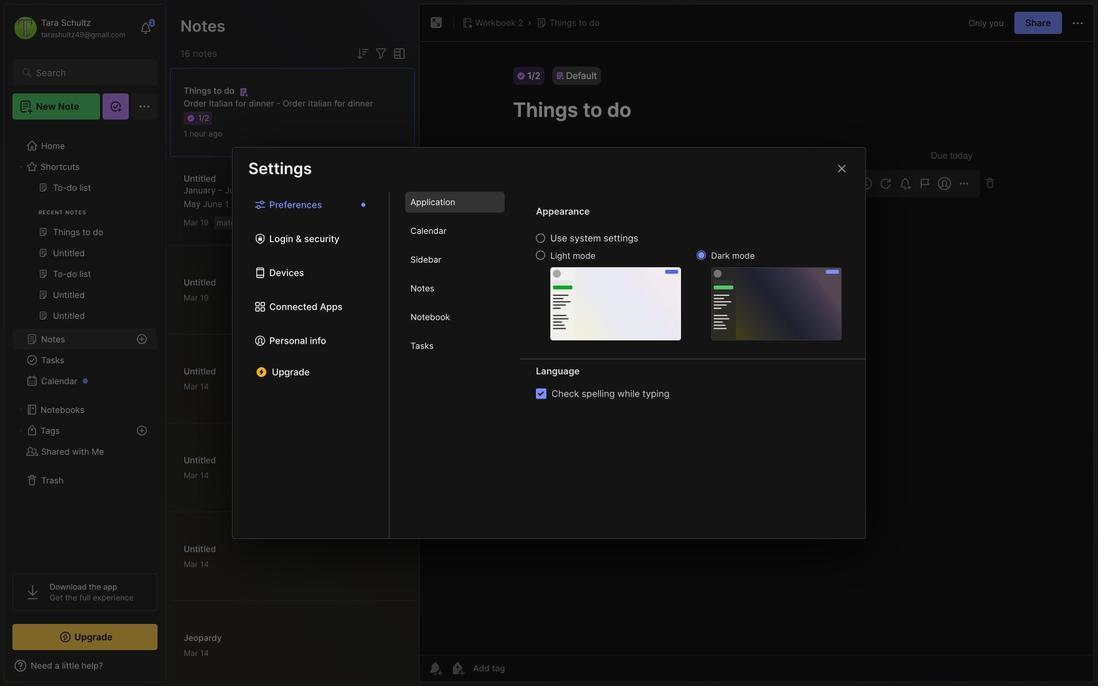 Task type: locate. For each thing, give the bounding box(es) containing it.
None search field
[[36, 65, 140, 80]]

tab
[[406, 192, 505, 213], [406, 221, 505, 242], [406, 250, 505, 270], [406, 278, 505, 299], [406, 307, 505, 328], [406, 336, 505, 357]]

4 tab from the top
[[406, 278, 505, 299]]

expand tags image
[[17, 427, 25, 435]]

None radio
[[536, 234, 546, 243], [536, 251, 546, 260], [697, 251, 706, 260], [536, 234, 546, 243], [536, 251, 546, 260], [697, 251, 706, 260]]

6 tab from the top
[[406, 336, 505, 357]]

group
[[12, 177, 157, 334]]

tab list
[[233, 192, 390, 539], [390, 192, 521, 539]]

tree
[[5, 128, 166, 563]]

main element
[[0, 0, 170, 687]]

Note Editor text field
[[420, 41, 1094, 655]]

None checkbox
[[536, 389, 547, 399]]

option group
[[536, 233, 843, 341]]

1 tab list from the left
[[233, 192, 390, 539]]

expand notebooks image
[[17, 406, 25, 414]]

5 tab from the top
[[406, 307, 505, 328]]

3 tab from the top
[[406, 250, 505, 270]]

expand note image
[[429, 15, 445, 31]]

group inside tree
[[12, 177, 157, 334]]



Task type: describe. For each thing, give the bounding box(es) containing it.
2 tab list from the left
[[390, 192, 521, 539]]

none search field inside main element
[[36, 65, 140, 80]]

note window element
[[419, 4, 1095, 683]]

1 tab from the top
[[406, 192, 505, 213]]

add a reminder image
[[428, 661, 444, 677]]

tree inside main element
[[5, 128, 166, 563]]

add tag image
[[450, 661, 466, 677]]

2 tab from the top
[[406, 221, 505, 242]]

Search text field
[[36, 67, 140, 79]]

close image
[[835, 161, 850, 177]]



Task type: vqa. For each thing, say whether or not it's contained in the screenshot.
The Thumbnail
no



